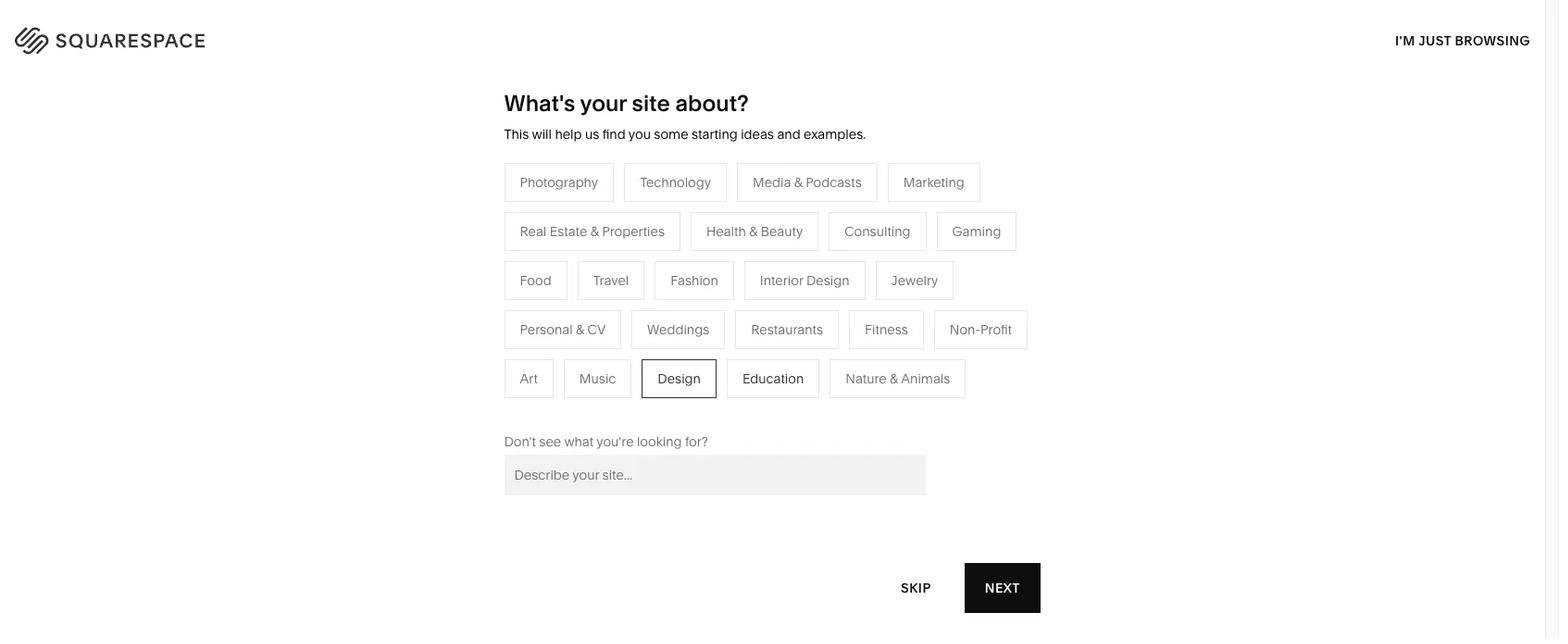 Task type: describe. For each thing, give the bounding box(es) containing it.
Non-Profit radio
[[934, 310, 1028, 349]]

education
[[743, 370, 804, 387]]

business
[[502, 313, 557, 330]]

examples.
[[804, 126, 866, 143]]

i'm just browsing
[[1396, 32, 1531, 49]]

nature & animals inside option
[[846, 370, 951, 387]]

weddings inside 'weddings' option
[[648, 321, 710, 338]]

beauty
[[761, 223, 803, 240]]

nature inside nature & animals option
[[846, 370, 887, 387]]

Personal & CV radio
[[504, 310, 622, 349]]

services
[[544, 285, 596, 302]]

1 horizontal spatial properties
[[744, 396, 807, 413]]

properties inside radio
[[602, 223, 665, 240]]

don't
[[504, 433, 536, 450]]

1 vertical spatial real estate & properties
[[662, 396, 807, 413]]

and
[[777, 126, 801, 143]]

non- inside option
[[950, 321, 981, 338]]

& up travel radio
[[591, 223, 599, 240]]

restaurants link
[[662, 285, 752, 302]]

& down "and" on the top of page
[[794, 174, 803, 191]]

profit
[[981, 321, 1012, 338]]

next button
[[965, 563, 1042, 613]]

entertainment
[[466, 396, 552, 413]]

design inside option
[[658, 370, 701, 387]]

Interior Design radio
[[745, 261, 866, 300]]

Jewelry radio
[[876, 261, 954, 300]]

personal
[[520, 321, 573, 338]]

Travel radio
[[578, 261, 645, 300]]

profits
[[583, 341, 621, 357]]

Food radio
[[504, 261, 567, 300]]

fitness inside radio
[[865, 321, 908, 338]]

real estate & properties link
[[662, 396, 825, 413]]

0 vertical spatial nature & animals
[[857, 285, 962, 302]]

design inside radio
[[807, 272, 850, 289]]

local business
[[466, 313, 557, 330]]

Art radio
[[504, 359, 554, 398]]

community & non-profits
[[466, 341, 621, 357]]

1 vertical spatial estate
[[691, 396, 729, 413]]

Health & Beauty radio
[[691, 212, 819, 251]]

Nature & Animals radio
[[830, 359, 966, 398]]

music
[[580, 370, 616, 387]]

local
[[466, 313, 499, 330]]

health
[[707, 223, 746, 240]]

marketing
[[904, 174, 965, 191]]

Marketing radio
[[888, 163, 981, 202]]

site
[[632, 90, 670, 117]]

what's
[[504, 90, 576, 117]]

log             in link
[[1479, 29, 1523, 45]]

community
[[466, 341, 537, 357]]

interior
[[760, 272, 804, 289]]

log             in
[[1479, 29, 1523, 45]]

personal & cv
[[520, 321, 606, 338]]

Media & Podcasts radio
[[737, 163, 878, 202]]

Education radio
[[727, 359, 820, 398]]

estate inside radio
[[550, 223, 588, 240]]

Don't see what you're looking for? field
[[504, 455, 926, 495]]

travel inside radio
[[593, 272, 629, 289]]

home & decor link
[[857, 257, 965, 274]]

Real Estate & Properties radio
[[504, 212, 681, 251]]

1 horizontal spatial real
[[662, 396, 688, 413]]

community & non-profits link
[[466, 341, 639, 357]]

1 vertical spatial media & podcasts
[[662, 313, 771, 330]]

0 vertical spatial animals
[[913, 285, 962, 302]]

i'm
[[1396, 32, 1416, 49]]

animals inside option
[[901, 370, 951, 387]]

Design radio
[[642, 359, 717, 398]]

you
[[629, 126, 651, 143]]

looking
[[637, 433, 682, 450]]

weddings link
[[662, 368, 742, 385]]

you're
[[597, 433, 634, 450]]

for?
[[685, 433, 708, 450]]

fashion inside "radio"
[[671, 272, 719, 289]]

skip
[[901, 579, 931, 596]]

photography
[[520, 174, 598, 191]]

Photography radio
[[504, 163, 614, 202]]

help
[[555, 126, 582, 143]]

food
[[520, 272, 552, 289]]

some
[[654, 126, 689, 143]]

1 vertical spatial non-
[[552, 341, 583, 357]]

professional services
[[466, 285, 596, 302]]

cv
[[588, 321, 606, 338]]

& right 'home'
[[898, 257, 906, 274]]

travel link
[[662, 257, 716, 274]]

events
[[662, 341, 702, 357]]

skip button
[[880, 563, 951, 614]]

real inside radio
[[520, 223, 547, 240]]

your
[[580, 90, 627, 117]]



Task type: vqa. For each thing, say whether or not it's contained in the screenshot.
Fitness link
yes



Task type: locate. For each thing, give the bounding box(es) containing it.
0 horizontal spatial properties
[[602, 223, 665, 240]]

about?
[[676, 90, 749, 117]]

interior design
[[760, 272, 850, 289]]

0 vertical spatial podcasts
[[806, 174, 862, 191]]

fashion
[[466, 257, 514, 274], [671, 272, 719, 289]]

& left cv
[[576, 321, 585, 338]]

1 vertical spatial properties
[[744, 396, 807, 413]]

1 vertical spatial real
[[662, 396, 688, 413]]

1 vertical spatial weddings
[[662, 368, 724, 385]]

non-
[[950, 321, 981, 338], [552, 341, 583, 357]]

travel up the restaurants link
[[662, 257, 697, 274]]

1 horizontal spatial non-
[[950, 321, 981, 338]]

properties up travel radio
[[602, 223, 665, 240]]

media & podcasts down the restaurants link
[[662, 313, 771, 330]]

media & podcasts inside radio
[[753, 174, 862, 191]]

nature down fitness radio
[[846, 370, 887, 387]]

0 horizontal spatial media
[[662, 313, 700, 330]]

& down the restaurants link
[[703, 313, 712, 330]]

what's your site about? this will help us find you some starting ideas and examples.
[[504, 90, 866, 143]]

1 vertical spatial design
[[658, 370, 701, 387]]

media inside media & podcasts radio
[[753, 174, 791, 191]]

in
[[1509, 29, 1523, 45]]

animals down decor
[[913, 285, 962, 302]]

podcasts inside radio
[[806, 174, 862, 191]]

estate
[[550, 223, 588, 240], [691, 396, 729, 413]]

restaurants
[[662, 285, 734, 302], [751, 321, 823, 338]]

fitness
[[857, 313, 900, 330], [865, 321, 908, 338]]

media & podcasts
[[753, 174, 862, 191], [662, 313, 771, 330]]

non- down 'personal & cv'
[[552, 341, 583, 357]]

Technology radio
[[624, 163, 727, 202]]

real estate & properties inside radio
[[520, 223, 665, 240]]

1 vertical spatial restaurants
[[751, 321, 823, 338]]

squarespace logo image
[[37, 22, 243, 52]]

& down personal
[[540, 341, 549, 357]]

Restaurants radio
[[736, 310, 839, 349]]

nature & animals down home & decor link
[[857, 285, 962, 302]]

professional services link
[[466, 285, 614, 302]]

browsing
[[1456, 32, 1531, 49]]

0 vertical spatial estate
[[550, 223, 588, 240]]

1 horizontal spatial design
[[807, 272, 850, 289]]

0 horizontal spatial non-
[[552, 341, 583, 357]]

entertainment link
[[466, 396, 571, 413]]

restaurants down interior
[[751, 321, 823, 338]]

podcasts down the restaurants link
[[715, 313, 771, 330]]

& down weddings link
[[732, 396, 741, 413]]

us
[[585, 126, 600, 143]]

don't see what you're looking for?
[[504, 433, 708, 450]]

podcasts down examples.
[[806, 174, 862, 191]]

0 horizontal spatial design
[[658, 370, 701, 387]]

Music radio
[[564, 359, 632, 398]]

restaurants down travel "link"
[[662, 285, 734, 302]]

1 horizontal spatial travel
[[662, 257, 697, 274]]

0 vertical spatial weddings
[[648, 321, 710, 338]]

design
[[807, 272, 850, 289], [658, 370, 701, 387]]

decor
[[909, 257, 947, 274]]

& inside option
[[890, 370, 899, 387]]

weddings up events
[[648, 321, 710, 338]]

non-profit
[[950, 321, 1012, 338]]

1 vertical spatial media
[[662, 313, 700, 330]]

0 vertical spatial restaurants
[[662, 285, 734, 302]]

nature & animals
[[857, 285, 962, 302], [846, 370, 951, 387]]

what
[[564, 433, 594, 450]]

podcasts
[[806, 174, 862, 191], [715, 313, 771, 330]]

health & beauty
[[707, 223, 803, 240]]

see
[[539, 433, 562, 450]]

fashion up media & podcasts link
[[671, 272, 719, 289]]

squarespace logo link
[[37, 22, 334, 52]]

properties
[[602, 223, 665, 240], [744, 396, 807, 413]]

0 vertical spatial non-
[[950, 321, 981, 338]]

home & decor
[[857, 257, 947, 274]]

1 horizontal spatial podcasts
[[806, 174, 862, 191]]

0 horizontal spatial travel
[[593, 272, 629, 289]]

nature & animals link
[[857, 285, 980, 302]]

this
[[504, 126, 529, 143]]

art
[[520, 370, 538, 387]]

professional
[[466, 285, 541, 302]]

0 horizontal spatial estate
[[550, 223, 588, 240]]

& right "health"
[[749, 223, 758, 240]]

real estate & properties up travel radio
[[520, 223, 665, 240]]

1 horizontal spatial restaurants
[[751, 321, 823, 338]]

nature down 'home'
[[857, 285, 898, 302]]

0 horizontal spatial fashion
[[466, 257, 514, 274]]

1 vertical spatial animals
[[901, 370, 951, 387]]

Fashion radio
[[655, 261, 734, 300]]

design down events
[[658, 370, 701, 387]]

nature
[[857, 285, 898, 302], [846, 370, 887, 387]]

1 vertical spatial podcasts
[[715, 313, 771, 330]]

ideas
[[741, 126, 774, 143]]

0 horizontal spatial real
[[520, 223, 547, 240]]

Consulting radio
[[829, 212, 927, 251]]

fitness link
[[857, 313, 919, 330]]

properties down education
[[744, 396, 807, 413]]

weddings down 'events' link
[[662, 368, 724, 385]]

real down weddings link
[[662, 396, 688, 413]]

animals
[[913, 285, 962, 302], [901, 370, 951, 387]]

i'm just browsing link
[[1396, 15, 1531, 66]]

animals down fitness radio
[[901, 370, 951, 387]]

fashion link
[[466, 257, 533, 274]]

& down home & decor
[[901, 285, 910, 302]]

1 horizontal spatial fashion
[[671, 272, 719, 289]]

technology
[[640, 174, 711, 191]]

media & podcasts link
[[662, 313, 789, 330]]

media
[[753, 174, 791, 191], [662, 313, 700, 330]]

Weddings radio
[[632, 310, 725, 349]]

design right interior
[[807, 272, 850, 289]]

0 vertical spatial design
[[807, 272, 850, 289]]

next
[[986, 579, 1021, 596]]

restaurants inside radio
[[751, 321, 823, 338]]

0 horizontal spatial restaurants
[[662, 285, 734, 302]]

1 horizontal spatial estate
[[691, 396, 729, 413]]

&
[[794, 174, 803, 191], [591, 223, 599, 240], [749, 223, 758, 240], [898, 257, 906, 274], [901, 285, 910, 302], [703, 313, 712, 330], [576, 321, 585, 338], [540, 341, 549, 357], [890, 370, 899, 387], [732, 396, 741, 413]]

real estate & properties
[[520, 223, 665, 240], [662, 396, 807, 413]]

real estate & properties down weddings link
[[662, 396, 807, 413]]

0 vertical spatial nature
[[857, 285, 898, 302]]

weddings
[[648, 321, 710, 338], [662, 368, 724, 385]]

home
[[857, 257, 894, 274]]

travel
[[662, 257, 697, 274], [593, 272, 629, 289]]

0 vertical spatial properties
[[602, 223, 665, 240]]

0 vertical spatial media & podcasts
[[753, 174, 862, 191]]

real up 'fashion' link
[[520, 223, 547, 240]]

media & podcasts down "and" on the top of page
[[753, 174, 862, 191]]

estate down photography radio
[[550, 223, 588, 240]]

& down fitness radio
[[890, 370, 899, 387]]

estate down weddings link
[[691, 396, 729, 413]]

nature & animals down fitness radio
[[846, 370, 951, 387]]

find
[[603, 126, 626, 143]]

jewelry
[[892, 272, 939, 289]]

0 vertical spatial media
[[753, 174, 791, 191]]

Fitness radio
[[849, 310, 924, 349]]

1 vertical spatial nature
[[846, 370, 887, 387]]

fashion up professional
[[466, 257, 514, 274]]

non- down nature & animals link
[[950, 321, 981, 338]]

log
[[1479, 29, 1506, 45]]

0 vertical spatial real
[[520, 223, 547, 240]]

consulting
[[845, 223, 911, 240]]

media up events
[[662, 313, 700, 330]]

travel up cv
[[593, 272, 629, 289]]

events link
[[662, 341, 721, 357]]

media up beauty
[[753, 174, 791, 191]]

gaming
[[953, 223, 1002, 240]]

0 horizontal spatial podcasts
[[715, 313, 771, 330]]

just
[[1419, 32, 1452, 49]]

starting
[[692, 126, 738, 143]]

1 horizontal spatial media
[[753, 174, 791, 191]]

1 vertical spatial nature & animals
[[846, 370, 951, 387]]

0 vertical spatial real estate & properties
[[520, 223, 665, 240]]

Gaming radio
[[937, 212, 1017, 251]]

local business link
[[466, 313, 575, 330]]

real
[[520, 223, 547, 240], [662, 396, 688, 413]]

will
[[532, 126, 552, 143]]



